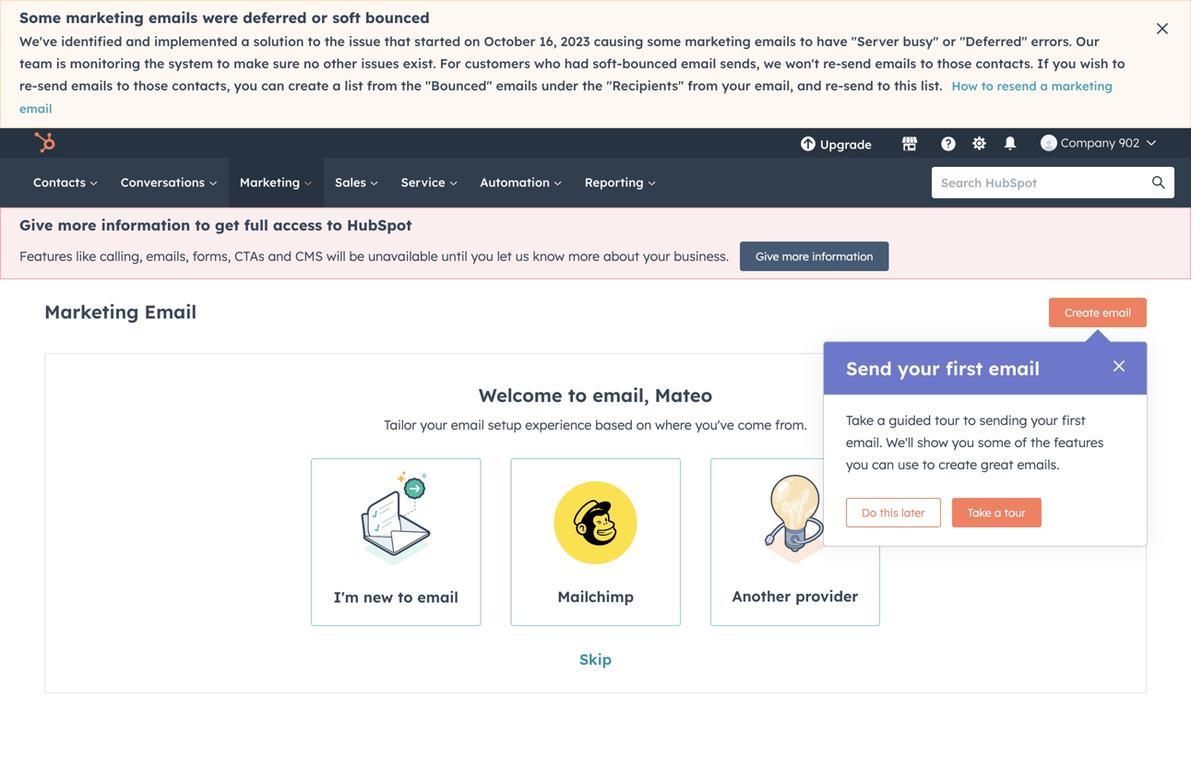 Task type: locate. For each thing, give the bounding box(es) containing it.
1 horizontal spatial information
[[812, 250, 874, 264]]

0 horizontal spatial first
[[946, 357, 983, 380]]

0 horizontal spatial bounced
[[365, 8, 430, 27]]

those left contacts,
[[133, 78, 168, 94]]

1 horizontal spatial can
[[872, 457, 895, 473]]

email right the new on the bottom left of page
[[418, 588, 459, 607]]

0 vertical spatial email,
[[755, 78, 794, 94]]

information for give more information
[[812, 250, 874, 264]]

more for give more information to get full access to hubspot
[[58, 216, 96, 234]]

automation link
[[469, 158, 574, 208]]

that
[[385, 33, 411, 49]]

marketing link
[[229, 158, 324, 208]]

1 vertical spatial email,
[[593, 384, 649, 407]]

your right send
[[898, 357, 940, 380]]

setup
[[488, 417, 522, 433]]

to
[[308, 33, 321, 49], [800, 33, 813, 49], [217, 55, 230, 72], [921, 55, 934, 72], [1113, 55, 1126, 72], [117, 78, 130, 94], [878, 78, 891, 94], [982, 78, 994, 94], [195, 216, 210, 234], [327, 216, 342, 234], [568, 384, 587, 407], [964, 413, 976, 429], [923, 457, 935, 473], [398, 588, 413, 607]]

1 vertical spatial bounced
[[622, 55, 677, 72]]

1 vertical spatial marketing
[[685, 33, 751, 49]]

to left get
[[195, 216, 210, 234]]

tour inside button
[[1005, 506, 1026, 520]]

0 vertical spatial information
[[101, 216, 190, 234]]

service
[[401, 175, 449, 190]]

emails down customers
[[496, 78, 538, 94]]

1 horizontal spatial some
[[978, 435, 1011, 451]]

or inside we've identified and implemented a solution to the issue that started on october 16, 2023 causing some marketing emails to have "server busy" or "deferred" errors. our team is monitoring the system to make sure no other issues exist. for customers who had soft-bounced email sends, we won't re-send emails to those contacts. if you wish to re-send emails to those contacts, you can create a list from the "bounced" emails under the "recipients" from your email, and re-send to this list.
[[943, 33, 956, 49]]

take
[[846, 413, 874, 429], [968, 506, 992, 520]]

2 horizontal spatial and
[[798, 78, 822, 94]]

create down no
[[288, 78, 329, 94]]

access
[[273, 216, 322, 234]]

a up make
[[241, 33, 250, 49]]

0 horizontal spatial those
[[133, 78, 168, 94]]

1 horizontal spatial and
[[268, 248, 292, 265]]

conversations
[[121, 175, 208, 190]]

give up features
[[19, 216, 53, 234]]

bounced up "recipients" at top
[[622, 55, 677, 72]]

0 horizontal spatial more
[[58, 216, 96, 234]]

your
[[722, 78, 751, 94], [643, 248, 671, 265], [898, 357, 940, 380], [1031, 413, 1058, 429], [420, 417, 448, 433]]

1 horizontal spatial those
[[937, 55, 972, 72]]

and up 'monitoring'
[[126, 33, 150, 49]]

0 vertical spatial marketing
[[66, 8, 144, 27]]

16,
[[539, 33, 557, 49]]

email inside checkbox
[[418, 588, 459, 607]]

us
[[516, 248, 529, 265]]

company 902
[[1061, 135, 1140, 150]]

a up email.
[[878, 413, 886, 429]]

email, down 'we'
[[755, 78, 794, 94]]

1 from from the left
[[367, 78, 397, 94]]

marketplaces button
[[891, 128, 929, 158]]

the right the "of"
[[1031, 435, 1051, 451]]

create email button
[[1050, 298, 1147, 328]]

a
[[241, 33, 250, 49], [333, 78, 341, 94], [1041, 78, 1048, 94], [878, 413, 886, 429], [995, 506, 1002, 520]]

forms,
[[193, 248, 231, 265]]

1 horizontal spatial bounced
[[622, 55, 677, 72]]

take for take a guided tour to sending your first email. we'll show you some of the features you can use to create great emails.
[[846, 413, 874, 429]]

from down issues at the left of page
[[367, 78, 397, 94]]

to right use
[[923, 457, 935, 473]]

marketing up 'identified'
[[66, 8, 144, 27]]

hubspot
[[347, 216, 412, 234]]

1 vertical spatial or
[[943, 33, 956, 49]]

tour inside take a guided tour to sending your first email. we'll show you some of the features you can use to create great emails.
[[935, 413, 960, 429]]

and down won't
[[798, 78, 822, 94]]

company
[[1061, 135, 1116, 150]]

can left use
[[872, 457, 895, 473]]

0 horizontal spatial information
[[101, 216, 190, 234]]

1 vertical spatial marketing
[[44, 300, 139, 324]]

how to resend a marketing email link
[[19, 78, 1113, 116]]

features like calling, emails, forms, ctas and cms will be unavailable until you let us know more about your business.
[[19, 248, 729, 265]]

1 horizontal spatial create
[[939, 457, 978, 473]]

take inside take a guided tour to sending your first email. we'll show you some of the features you can use to create great emails.
[[846, 413, 874, 429]]

can
[[261, 78, 285, 94], [872, 457, 895, 473]]

0 horizontal spatial some
[[647, 33, 681, 49]]

0 vertical spatial tour
[[935, 413, 960, 429]]

email, up based
[[593, 384, 649, 407]]

1 horizontal spatial take
[[968, 506, 992, 520]]

implemented
[[154, 33, 238, 49]]

we've
[[19, 33, 57, 49]]

0 vertical spatial first
[[946, 357, 983, 380]]

1 horizontal spatial from
[[688, 78, 718, 94]]

1 vertical spatial can
[[872, 457, 895, 473]]

first up sending
[[946, 357, 983, 380]]

1 vertical spatial tour
[[1005, 506, 1026, 520]]

will
[[327, 248, 346, 265]]

busy"
[[903, 33, 939, 49]]

give for give more information
[[756, 250, 779, 264]]

use
[[898, 457, 919, 473]]

email, inside we've identified and implemented a solution to the issue that started on october 16, 2023 causing some marketing emails to have "server busy" or "deferred" errors. our team is monitoring the system to make sure no other issues exist. for customers who had soft-bounced email sends, we won't re-send emails to those contacts. if you wish to re-send emails to those contacts, you can create a list from the "bounced" emails under the "recipients" from your email, and re-send to this list.
[[755, 78, 794, 94]]

to inside 'how to resend a marketing email'
[[982, 78, 994, 94]]

1 vertical spatial take
[[968, 506, 992, 520]]

this
[[894, 78, 917, 94], [880, 506, 899, 520]]

0 vertical spatial take
[[846, 413, 874, 429]]

from right "recipients" at top
[[688, 78, 718, 94]]

1 vertical spatial first
[[1062, 413, 1086, 429]]

email up sending
[[989, 357, 1040, 380]]

to right how
[[982, 78, 994, 94]]

1 vertical spatial those
[[133, 78, 168, 94]]

the left system
[[144, 55, 165, 72]]

0 vertical spatial on
[[464, 33, 480, 49]]

0 horizontal spatial from
[[367, 78, 397, 94]]

to left make
[[217, 55, 230, 72]]

have
[[817, 33, 848, 49]]

your down sends,
[[722, 78, 751, 94]]

marketing down wish
[[1052, 78, 1113, 94]]

full
[[244, 216, 268, 234]]

from.
[[775, 417, 807, 433]]

1 horizontal spatial first
[[1062, 413, 1086, 429]]

0 horizontal spatial marketing
[[44, 300, 139, 324]]

emails.
[[1018, 457, 1060, 473]]

give right business.
[[756, 250, 779, 264]]

close image
[[1114, 361, 1125, 372]]

your up features
[[1031, 413, 1058, 429]]

create
[[288, 78, 329, 94], [939, 457, 978, 473]]

to up won't
[[800, 33, 813, 49]]

marketing for marketing
[[240, 175, 304, 190]]

2 from from the left
[[688, 78, 718, 94]]

marketing down the like
[[44, 300, 139, 324]]

this inside we've identified and implemented a solution to the issue that started on october 16, 2023 causing some marketing emails to have "server busy" or "deferred" errors. our team is monitoring the system to make sure no other issues exist. for customers who had soft-bounced email sends, we won't re-send emails to those contacts. if you wish to re-send emails to those contacts, you can create a list from the "bounced" emails under the "recipients" from your email, and re-send to this list.
[[894, 78, 917, 94]]

0 horizontal spatial take
[[846, 413, 874, 429]]

can inside take a guided tour to sending your first email. we'll show you some of the features you can use to create great emails.
[[872, 457, 895, 473]]

marketing up sends,
[[685, 33, 751, 49]]

1 horizontal spatial marketing
[[240, 175, 304, 190]]

0 vertical spatial marketing
[[240, 175, 304, 190]]

0 horizontal spatial and
[[126, 33, 150, 49]]

0 horizontal spatial email,
[[593, 384, 649, 407]]

can inside we've identified and implemented a solution to the issue that started on october 16, 2023 causing some marketing emails to have "server busy" or "deferred" errors. our team is monitoring the system to make sure no other issues exist. for customers who had soft-bounced email sends, we won't re-send emails to those contacts. if you wish to re-send emails to those contacts, you can create a list from the "bounced" emails under the "recipients" from your email, and re-send to this list.
[[261, 78, 285, 94]]

email left sends,
[[681, 55, 717, 72]]

I'm new to email checkbox
[[311, 459, 481, 627]]

first up features
[[1062, 413, 1086, 429]]

unavailable
[[368, 248, 438, 265]]

contacts link
[[22, 158, 110, 208]]

upgrade
[[820, 137, 872, 152]]

menu
[[787, 128, 1169, 158]]

1 vertical spatial give
[[756, 250, 779, 264]]

0 vertical spatial some
[[647, 33, 681, 49]]

and left cms
[[268, 248, 292, 265]]

email inside button
[[1103, 306, 1132, 320]]

1 horizontal spatial give
[[756, 250, 779, 264]]

or right busy"
[[943, 33, 956, 49]]

to right the new on the bottom left of page
[[398, 588, 413, 607]]

2 vertical spatial marketing
[[1052, 78, 1113, 94]]

1 vertical spatial this
[[880, 506, 899, 520]]

some
[[19, 8, 61, 27]]

marketing
[[66, 8, 144, 27], [685, 33, 751, 49], [1052, 78, 1113, 94]]

1 horizontal spatial on
[[637, 417, 652, 433]]

create inside we've identified and implemented a solution to the issue that started on october 16, 2023 causing some marketing emails to have "server busy" or "deferred" errors. our team is monitoring the system to make sure no other issues exist. for customers who had soft-bounced email sends, we won't re-send emails to those contacts. if you wish to re-send emails to those contacts, you can create a list from the "bounced" emails under the "recipients" from your email, and re-send to this list.
[[288, 78, 329, 94]]

take up email.
[[846, 413, 874, 429]]

0 vertical spatial give
[[19, 216, 53, 234]]

bounced
[[365, 8, 430, 27], [622, 55, 677, 72]]

sure
[[273, 55, 300, 72]]

i'm
[[334, 588, 359, 607]]

email right create
[[1103, 306, 1132, 320]]

1 vertical spatial information
[[812, 250, 874, 264]]

email inside we've identified and implemented a solution to the issue that started on october 16, 2023 causing some marketing emails to have "server busy" or "deferred" errors. our team is monitoring the system to make sure no other issues exist. for customers who had soft-bounced email sends, we won't re-send emails to those contacts. if you wish to re-send emails to those contacts, you can create a list from the "bounced" emails under the "recipients" from your email, and re-send to this list.
[[681, 55, 717, 72]]

marketing inside banner
[[44, 300, 139, 324]]

send your first email
[[846, 357, 1040, 380]]

1 horizontal spatial or
[[943, 33, 956, 49]]

marketing for marketing email
[[44, 300, 139, 324]]

of
[[1015, 435, 1027, 451]]

0 horizontal spatial can
[[261, 78, 285, 94]]

marketing email
[[44, 300, 197, 324]]

1 vertical spatial some
[[978, 435, 1011, 451]]

close banner icon image
[[1157, 23, 1169, 34]]

give more information
[[756, 250, 874, 264]]

more
[[58, 216, 96, 234], [569, 248, 600, 265], [782, 250, 809, 264]]

tour down the great
[[1005, 506, 1026, 520]]

marketing up "full"
[[240, 175, 304, 190]]

0 vertical spatial or
[[312, 8, 328, 27]]

0 vertical spatial create
[[288, 78, 329, 94]]

0 horizontal spatial create
[[288, 78, 329, 94]]

a inside 'how to resend a marketing email'
[[1041, 78, 1048, 94]]

email
[[681, 55, 717, 72], [19, 101, 52, 116], [1103, 306, 1132, 320], [989, 357, 1040, 380], [451, 417, 484, 433], [418, 588, 459, 607]]

0 vertical spatial this
[[894, 78, 917, 94]]

0 horizontal spatial on
[[464, 33, 480, 49]]

exist.
[[403, 55, 436, 72]]

where
[[655, 417, 692, 433]]

a down 'if'
[[1041, 78, 1048, 94]]

on inside we've identified and implemented a solution to the issue that started on october 16, 2023 causing some marketing emails to have "server busy" or "deferred" errors. our team is monitoring the system to make sure no other issues exist. for customers who had soft-bounced email sends, we won't re-send emails to those contacts. if you wish to re-send emails to those contacts, you can create a list from the "bounced" emails under the "recipients" from your email, and re-send to this list.
[[464, 33, 480, 49]]

you down make
[[234, 78, 258, 94]]

tour up show
[[935, 413, 960, 429]]

take down the great
[[968, 506, 992, 520]]

on left where
[[637, 417, 652, 433]]

marketing inside we've identified and implemented a solution to the issue that started on october 16, 2023 causing some marketing emails to have "server busy" or "deferred" errors. our team is monitoring the system to make sure no other issues exist. for customers who had soft-bounced email sends, we won't re-send emails to those contacts. if you wish to re-send emails to those contacts, you can create a list from the "bounced" emails under the "recipients" from your email, and re-send to this list.
[[685, 33, 751, 49]]

some inside take a guided tour to sending your first email. we'll show you some of the features you can use to create great emails.
[[978, 435, 1011, 451]]

skip button
[[580, 649, 612, 671]]

0 horizontal spatial marketing
[[66, 8, 144, 27]]

menu item
[[885, 128, 889, 158]]

1 vertical spatial create
[[939, 457, 978, 473]]

you down email.
[[846, 457, 869, 473]]

give
[[19, 216, 53, 234], [756, 250, 779, 264]]

how
[[952, 78, 978, 94]]

some right causing
[[647, 33, 681, 49]]

email up hubspot icon
[[19, 101, 52, 116]]

the inside take a guided tour to sending your first email. we'll show you some of the features you can use to create great emails.
[[1031, 435, 1051, 451]]

0 vertical spatial can
[[261, 78, 285, 94]]

some up the great
[[978, 435, 1011, 451]]

2 horizontal spatial marketing
[[1052, 78, 1113, 94]]

bounced up that
[[365, 8, 430, 27]]

issues
[[361, 55, 399, 72]]

marketplaces image
[[902, 137, 918, 153]]

2 horizontal spatial more
[[782, 250, 809, 264]]

take inside button
[[968, 506, 992, 520]]

this left 'list.'
[[894, 78, 917, 94]]

first
[[946, 357, 983, 380], [1062, 413, 1086, 429]]

can down sure
[[261, 78, 285, 94]]

hubspot image
[[33, 132, 55, 154]]

customers
[[465, 55, 531, 72]]

give more information to get full access to hubspot
[[19, 216, 412, 234]]

get
[[215, 216, 239, 234]]

do
[[862, 506, 877, 520]]

"deferred"
[[960, 33, 1028, 49]]

experience
[[525, 417, 592, 433]]

hubspot link
[[22, 132, 69, 154]]

another provider
[[732, 588, 859, 606]]

to up the will in the left top of the page
[[327, 216, 342, 234]]

to left sending
[[964, 413, 976, 429]]

another
[[732, 588, 791, 606]]

welcome
[[479, 384, 563, 407]]

1 horizontal spatial marketing
[[685, 33, 751, 49]]

0 horizontal spatial give
[[19, 216, 53, 234]]

welcome to email, mateo
[[479, 384, 713, 407]]

emails up implemented
[[149, 8, 198, 27]]

sending
[[980, 413, 1028, 429]]

email left setup at the bottom of the page
[[451, 417, 484, 433]]

on up customers
[[464, 33, 480, 49]]

0 vertical spatial and
[[126, 33, 150, 49]]

or left soft
[[312, 8, 328, 27]]

1 horizontal spatial email,
[[755, 78, 794, 94]]

create down show
[[939, 457, 978, 473]]

those up how
[[937, 55, 972, 72]]

won't
[[786, 55, 820, 72]]

a down the great
[[995, 506, 1002, 520]]

this right do
[[880, 506, 899, 520]]

tailor
[[384, 417, 417, 433]]

1 horizontal spatial more
[[569, 248, 600, 265]]

the
[[325, 33, 345, 49], [144, 55, 165, 72], [401, 78, 422, 94], [582, 78, 603, 94], [1031, 435, 1051, 451]]

1 horizontal spatial tour
[[1005, 506, 1026, 520]]

0 horizontal spatial tour
[[935, 413, 960, 429]]

take a guided tour to sending your first email. we'll show you some of the features you can use to create great emails.
[[846, 413, 1104, 473]]



Task type: vqa. For each thing, say whether or not it's contained in the screenshot.
make
yes



Task type: describe. For each thing, give the bounding box(es) containing it.
"recipients"
[[607, 78, 684, 94]]

marketing email banner
[[44, 293, 1147, 335]]

calling,
[[100, 248, 143, 265]]

Another provider checkbox
[[711, 459, 881, 627]]

your inside take a guided tour to sending your first email. we'll show you some of the features you can use to create great emails.
[[1031, 413, 1058, 429]]

some inside we've identified and implemented a solution to the issue that started on october 16, 2023 causing some marketing emails to have "server busy" or "deferred" errors. our team is monitoring the system to make sure no other issues exist. for customers who had soft-bounced email sends, we won't re-send emails to those contacts. if you wish to re-send emails to those contacts, you can create a list from the "bounced" emails under the "recipients" from your email, and re-send to this list.
[[647, 33, 681, 49]]

system
[[168, 55, 213, 72]]

search image
[[1153, 176, 1166, 189]]

your right about
[[643, 248, 671, 265]]

contacts,
[[172, 78, 230, 94]]

create inside take a guided tour to sending your first email. we'll show you some of the features you can use to create great emails.
[[939, 457, 978, 473]]

2 vertical spatial and
[[268, 248, 292, 265]]

emails down the "server
[[875, 55, 917, 72]]

october
[[484, 33, 536, 49]]

the up other
[[325, 33, 345, 49]]

make
[[234, 55, 269, 72]]

about
[[604, 248, 640, 265]]

this inside button
[[880, 506, 899, 520]]

issue
[[349, 33, 381, 49]]

to down 'monitoring'
[[117, 78, 130, 94]]

features
[[1054, 435, 1104, 451]]

mailchimp
[[558, 588, 634, 606]]

the down exist.
[[401, 78, 422, 94]]

give for give more information to get full access to hubspot
[[19, 216, 53, 234]]

later
[[902, 506, 926, 520]]

information for give more information to get full access to hubspot
[[101, 216, 190, 234]]

Search HubSpot search field
[[932, 167, 1158, 198]]

who
[[534, 55, 561, 72]]

notifications image
[[1002, 137, 1019, 153]]

send
[[846, 357, 892, 380]]

causing
[[594, 33, 644, 49]]

mateo
[[655, 384, 713, 407]]

provider
[[796, 588, 859, 606]]

list.
[[921, 78, 943, 94]]

skip
[[580, 651, 612, 669]]

based
[[595, 417, 633, 433]]

take for take a tour
[[968, 506, 992, 520]]

notifications button
[[995, 128, 1026, 158]]

the down soft-
[[582, 78, 603, 94]]

your right the tailor
[[420, 417, 448, 433]]

some marketing emails were deferred or soft bounced
[[19, 8, 430, 27]]

to up no
[[308, 33, 321, 49]]

deferred
[[243, 8, 307, 27]]

you right show
[[952, 435, 975, 451]]

you left let
[[471, 248, 494, 265]]

to down the "server
[[878, 78, 891, 94]]

menu containing company 902
[[787, 128, 1169, 158]]

soft
[[332, 8, 361, 27]]

show
[[918, 435, 949, 451]]

email
[[144, 300, 197, 324]]

give more information link
[[740, 242, 889, 271]]

emails down 'monitoring'
[[71, 78, 113, 94]]

how to resend a marketing email
[[19, 78, 1113, 116]]

team
[[19, 55, 52, 72]]

sales
[[335, 175, 370, 190]]

to right wish
[[1113, 55, 1126, 72]]

our
[[1076, 33, 1100, 49]]

settings link
[[968, 133, 991, 153]]

i'm new to email
[[334, 588, 459, 607]]

reporting
[[585, 175, 647, 190]]

soft-
[[593, 55, 622, 72]]

a left the list
[[333, 78, 341, 94]]

create email
[[1065, 306, 1132, 320]]

new
[[364, 588, 393, 607]]

like
[[76, 248, 96, 265]]

under
[[542, 78, 579, 94]]

to up 'list.'
[[921, 55, 934, 72]]

we'll
[[886, 435, 914, 451]]

bounced inside we've identified and implemented a solution to the issue that started on october 16, 2023 causing some marketing emails to have "server busy" or "deferred" errors. our team is monitoring the system to make sure no other issues exist. for customers who had soft-bounced email sends, we won't re-send emails to those contacts. if you wish to re-send emails to those contacts, you can create a list from the "bounced" emails under the "recipients" from your email, and re-send to this list.
[[622, 55, 677, 72]]

Mailchimp checkbox
[[511, 459, 681, 627]]

0 vertical spatial those
[[937, 55, 972, 72]]

were
[[202, 8, 238, 27]]

settings image
[[971, 136, 988, 153]]

marketing inside 'how to resend a marketing email'
[[1052, 78, 1113, 94]]

a inside take a guided tour to sending your first email. we'll show you some of the features you can use to create great emails.
[[878, 413, 886, 429]]

1 vertical spatial and
[[798, 78, 822, 94]]

no
[[304, 55, 320, 72]]

help image
[[940, 137, 957, 153]]

be
[[349, 248, 365, 265]]

to up tailor your email setup experience based on where you've come from.
[[568, 384, 587, 407]]

another provider link
[[711, 459, 881, 627]]

"server
[[852, 33, 900, 49]]

emails,
[[146, 248, 189, 265]]

902
[[1119, 135, 1140, 150]]

1 vertical spatial on
[[637, 417, 652, 433]]

take a tour
[[968, 506, 1026, 520]]

we've identified and implemented a solution to the issue that started on october 16, 2023 causing some marketing emails to have "server busy" or "deferred" errors. our team is monitoring the system to make sure no other issues exist. for customers who had soft-bounced email sends, we won't re-send emails to those contacts. if you wish to re-send emails to those contacts, you can create a list from the "bounced" emails under the "recipients" from your email, and re-send to this list.
[[19, 33, 1126, 94]]

first inside take a guided tour to sending your first email. we'll show you some of the features you can use to create great emails.
[[1062, 413, 1086, 429]]

upgrade image
[[800, 137, 817, 153]]

0 horizontal spatial or
[[312, 8, 328, 27]]

sends,
[[720, 55, 760, 72]]

reporting link
[[574, 158, 668, 208]]

some marketing emails were deferred or soft bounced banner
[[0, 0, 1192, 128]]

let
[[497, 248, 512, 265]]

your inside we've identified and implemented a solution to the issue that started on october 16, 2023 causing some marketing emails to have "server busy" or "deferred" errors. our team is monitoring the system to make sure no other issues exist. for customers who had soft-bounced email sends, we won't re-send emails to those contacts. if you wish to re-send emails to those contacts, you can create a list from the "bounced" emails under the "recipients" from your email, and re-send to this list.
[[722, 78, 751, 94]]

to inside checkbox
[[398, 588, 413, 607]]

business.
[[674, 248, 729, 265]]

email inside 'how to resend a marketing email'
[[19, 101, 52, 116]]

sales link
[[324, 158, 390, 208]]

other
[[323, 55, 357, 72]]

a inside button
[[995, 506, 1002, 520]]

"bounced"
[[426, 78, 492, 94]]

emails up 'we'
[[755, 33, 796, 49]]

wish
[[1080, 55, 1109, 72]]

company 902 button
[[1030, 128, 1168, 158]]

2023
[[561, 33, 590, 49]]

more for give more information
[[782, 250, 809, 264]]

0 vertical spatial bounced
[[365, 8, 430, 27]]

conversations link
[[110, 158, 229, 208]]

search button
[[1144, 167, 1175, 198]]

mateo roberts image
[[1041, 135, 1058, 151]]

create
[[1065, 306, 1100, 320]]

if
[[1038, 55, 1049, 72]]

list
[[345, 78, 363, 94]]

you right 'if'
[[1053, 55, 1077, 72]]

identified
[[61, 33, 122, 49]]

contacts
[[33, 175, 89, 190]]

automation
[[480, 175, 554, 190]]

do this later button
[[846, 498, 941, 528]]



